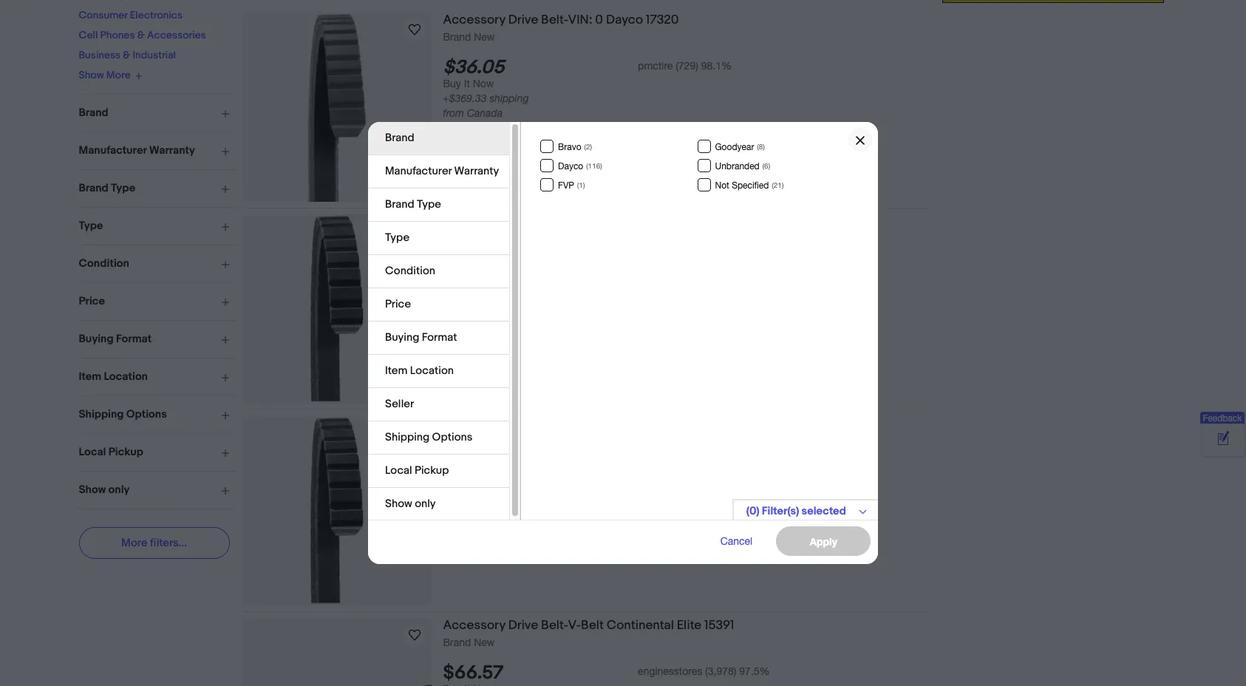 Task type: vqa. For each thing, say whether or not it's contained in the screenshot.
Free returns
no



Task type: locate. For each thing, give the bounding box(es) containing it.
2 buy from the top
[[443, 280, 461, 291]]

1 canada from the top
[[467, 107, 503, 119]]

from for accessory drive belt-vin: h dayco 15423
[[443, 309, 464, 321]]

3 shipping from the top
[[490, 496, 529, 508]]

belt
[[581, 618, 604, 633]]

price
[[385, 297, 411, 311]]

drive for $66.57
[[508, 618, 539, 633]]

from down $26.92
[[443, 511, 464, 523]]

1 vertical spatial vehicle
[[502, 329, 535, 341]]

more filters... button
[[79, 527, 230, 559]]

phones
[[100, 29, 135, 41]]

goodyear
[[715, 142, 755, 152]]

tab list containing brand
[[368, 122, 509, 521]]

2 it from the top
[[464, 280, 470, 291]]

show
[[79, 69, 104, 82], [385, 497, 412, 511]]

brand inside the accessory drive belt-vin: q dayco 15385 brand new
[[443, 435, 471, 447]]

0 vertical spatial buy
[[443, 78, 461, 90]]

0 horizontal spatial &
[[123, 49, 130, 61]]

1 vertical spatial fits
[[460, 329, 476, 341]]

2 now from the top
[[473, 280, 494, 291]]

2 +$369.33 from the top
[[443, 294, 487, 306]]

accessory drive belt-vin: 0 dayco 17320 link
[[443, 13, 931, 30]]

+$369.33 for accessory drive belt-vin: h dayco 15423
[[443, 294, 487, 306]]

dayco right h
[[607, 214, 644, 229]]

brand up $66.57
[[443, 637, 471, 648]]

1 fits your vehicle from the top
[[460, 127, 535, 139]]

0 vertical spatial from
[[443, 107, 464, 119]]

1 vertical spatial and text__icon image
[[443, 328, 455, 340]]

1 vertical spatial fits your vehicle
[[460, 329, 535, 341]]

1 vertical spatial +$369.33
[[443, 294, 487, 306]]

2 canada from the top
[[467, 309, 503, 321]]

new for $26.92
[[474, 435, 495, 447]]

1 vertical spatial more
[[121, 536, 148, 550]]

drive inside accessory drive belt-v-belt continental elite 15391 brand new
[[508, 618, 539, 633]]

more
[[106, 69, 131, 82], [121, 536, 148, 550]]

$66.57
[[443, 662, 504, 685]]

1 vertical spatial your
[[479, 329, 499, 341]]

1 buy from the top
[[443, 78, 461, 90]]

enginesstores
[[638, 666, 703, 677]]

more left filters...
[[121, 536, 148, 550]]

now for accessory drive belt-vin: q dayco 15385
[[473, 482, 494, 493]]

buy inside pmctire (729) 98.1% buy it now +$369.33 shipping from canada
[[443, 78, 461, 90]]

1 horizontal spatial type
[[417, 197, 441, 211]]

belt- inside accessory drive belt-v-belt continental elite 15391 brand new
[[541, 618, 568, 633]]

2 buy it now +$369.33 shipping from canada from the top
[[443, 482, 529, 523]]

cancel
[[721, 535, 753, 547]]

accessory drive belt-vin: 0 dayco 17320 brand new
[[443, 13, 679, 43]]

local
[[385, 464, 412, 478]]

1 belt- from the top
[[541, 13, 568, 27]]

0 vertical spatial more
[[106, 69, 131, 82]]

show only
[[385, 497, 436, 511]]

fits your vehicle
[[460, 127, 535, 139], [460, 329, 535, 341]]

0 vertical spatial your
[[479, 127, 499, 139]]

accessory drive belt-v-belt continental elite 15391 brand new
[[443, 618, 735, 648]]

belt- left "0"
[[541, 13, 568, 27]]

canada
[[467, 107, 503, 119], [467, 309, 503, 321], [467, 511, 503, 523]]

vehicle
[[502, 127, 535, 139], [502, 329, 535, 341]]

3 +$369.33 from the top
[[443, 496, 487, 508]]

dayco right "0"
[[606, 13, 643, 27]]

your right format
[[479, 329, 499, 341]]

accessory up $26.92
[[443, 416, 506, 431]]

0 vertical spatial fits your vehicle
[[460, 127, 535, 139]]

dialog
[[0, 0, 1247, 686]]

buy
[[443, 78, 461, 90], [443, 280, 461, 291], [443, 482, 461, 493]]

from
[[443, 107, 464, 119], [443, 309, 464, 321], [443, 511, 464, 523]]

+$369.33 up format
[[443, 294, 487, 306]]

your up the "warranty"
[[479, 127, 499, 139]]

brand
[[443, 31, 471, 43], [385, 131, 415, 145], [385, 197, 415, 211], [443, 435, 471, 447], [443, 637, 471, 648]]

1 it from the top
[[464, 78, 470, 90]]

$26.92
[[443, 460, 502, 483]]

1 fits from the top
[[460, 127, 476, 139]]

2 fits your vehicle from the top
[[460, 329, 535, 341]]

brand up the $36.05
[[443, 31, 471, 43]]

2 from from the top
[[443, 309, 464, 321]]

3 it from the top
[[464, 482, 470, 493]]

1 from from the top
[[443, 107, 464, 119]]

2 vin: from the top
[[568, 214, 593, 229]]

(1)
[[577, 180, 585, 189]]

3 canada from the top
[[467, 511, 503, 523]]

accessory for $66.57
[[443, 618, 506, 633]]

vin:
[[568, 13, 593, 27], [568, 214, 593, 229], [568, 416, 593, 431]]

belt- inside the accessory drive belt-vin: q dayco 15385 brand new
[[541, 416, 568, 431]]

vin: inside the accessory drive belt-vin: q dayco 15385 brand new
[[568, 416, 593, 431]]

1 vertical spatial buy
[[443, 280, 461, 291]]

drive inside the accessory drive belt-vin: q dayco 15385 brand new
[[508, 416, 539, 431]]

belt- for $26.92
[[541, 416, 568, 431]]

buy it now +$369.33 shipping from canada up format
[[443, 280, 529, 321]]

watch accessory drive belt-vin: 0 dayco 17320 image
[[406, 21, 423, 38]]

brand up $26.92
[[443, 435, 471, 447]]

2 vertical spatial +$369.33
[[443, 496, 487, 508]]

1 vin: from the top
[[568, 13, 593, 27]]

show down business
[[79, 69, 104, 82]]

show more button
[[79, 69, 143, 82]]

accessory drive belt-vin: q dayco 15385 brand new
[[443, 416, 682, 447]]

belt- inside accessory drive belt-vin: 0 dayco 17320 brand new
[[541, 13, 568, 27]]

accessory drive belt-vin: h dayco 15423
[[443, 214, 681, 229]]

new up $66.57
[[474, 637, 495, 648]]

0 vertical spatial and text__icon image
[[443, 126, 455, 138]]

3 buy from the top
[[443, 482, 461, 493]]

2 shipping from the top
[[490, 294, 529, 306]]

2 and text__icon image from the top
[[443, 328, 455, 340]]

canada inside pmctire (729) 98.1% buy it now +$369.33 shipping from canada
[[467, 107, 503, 119]]

3 belt- from the top
[[541, 416, 568, 431]]

dayco for q
[[608, 416, 646, 431]]

2 vertical spatial it
[[464, 482, 470, 493]]

accessory up the $36.05
[[443, 13, 506, 27]]

1 vertical spatial type
[[385, 231, 410, 245]]

buy for accessory drive belt-vin: q dayco 15385
[[443, 482, 461, 493]]

and text__icon image
[[443, 126, 455, 138], [443, 328, 455, 340]]

dayco for 0
[[606, 13, 643, 27]]

accessory for $36.05
[[443, 13, 506, 27]]

show inside 'button'
[[79, 69, 104, 82]]

accessory down the "warranty"
[[443, 214, 506, 229]]

from up format
[[443, 309, 464, 321]]

2 vertical spatial canada
[[467, 511, 503, 523]]

2 vertical spatial now
[[473, 482, 494, 493]]

condition
[[385, 264, 436, 278]]

belt- down fvp
[[541, 214, 568, 229]]

accessory inside accessory drive belt-vin: 0 dayco 17320 brand new
[[443, 13, 506, 27]]

1 new from the top
[[474, 31, 495, 43]]

vin: left "0"
[[568, 13, 593, 27]]

h
[[596, 214, 604, 229]]

belt- left "belt"
[[541, 618, 568, 633]]

from for accessory drive belt-vin: q dayco 15385
[[443, 511, 464, 523]]

3 new from the top
[[474, 637, 495, 648]]

canada for accessory drive belt-vin: q dayco 15385
[[467, 511, 503, 523]]

selected
[[802, 504, 847, 518]]

fits your vehicle for 2nd and text__icon from the bottom of the page
[[460, 127, 535, 139]]

4 belt- from the top
[[541, 618, 568, 633]]

2 fits from the top
[[460, 329, 476, 341]]

dayco up fvp (1)
[[558, 161, 584, 172]]

specified
[[732, 180, 769, 191]]

1 vehicle from the top
[[502, 127, 535, 139]]

1 vertical spatial shipping
[[490, 294, 529, 306]]

1 accessory from the top
[[443, 13, 506, 27]]

dayco inside dialog
[[558, 161, 584, 172]]

new inside the accessory drive belt-vin: q dayco 15385 brand new
[[474, 435, 495, 447]]

1 vertical spatial show
[[385, 497, 412, 511]]

0 vertical spatial vehicle
[[502, 127, 535, 139]]

2 drive from the top
[[508, 214, 539, 229]]

1 vertical spatial new
[[474, 435, 495, 447]]

fits right format
[[460, 329, 476, 341]]

2 vertical spatial new
[[474, 637, 495, 648]]

2 vertical spatial shipping
[[490, 496, 529, 508]]

0 vertical spatial new
[[474, 31, 495, 43]]

accessory drive belt-v-belt continental elite 15391 heading
[[443, 618, 735, 633]]

shipping
[[490, 93, 529, 104], [490, 294, 529, 306], [490, 496, 529, 508]]

0 vertical spatial +$369.33
[[443, 93, 487, 104]]

1 buy it now +$369.33 shipping from canada from the top
[[443, 280, 529, 321]]

more down business & industrial link
[[106, 69, 131, 82]]

+$369.33 down $26.92
[[443, 496, 487, 508]]

4 drive from the top
[[508, 618, 539, 633]]

new up the $36.05
[[474, 31, 495, 43]]

accessories
[[147, 29, 206, 41]]

0 vertical spatial it
[[464, 78, 470, 90]]

1 your from the top
[[479, 127, 499, 139]]

drive for $36.05
[[508, 13, 539, 27]]

shipping for accessory drive belt-vin: h dayco 15423
[[490, 294, 529, 306]]

drive inside accessory drive belt-vin: 0 dayco 17320 brand new
[[508, 13, 539, 27]]

3 from from the top
[[443, 511, 464, 523]]

accessory
[[443, 13, 506, 27], [443, 214, 506, 229], [443, 416, 506, 431], [443, 618, 506, 633]]

type up condition
[[385, 231, 410, 245]]

not specified (21)
[[715, 180, 784, 191]]

accessory inside accessory drive belt-v-belt continental elite 15391 brand new
[[443, 618, 506, 633]]

location
[[410, 364, 454, 378]]

cell phones & accessories link
[[79, 29, 206, 41]]

belt- left q
[[541, 416, 568, 431]]

dayco inside accessory drive belt-vin: 0 dayco 17320 brand new
[[606, 13, 643, 27]]

filter(s)
[[762, 504, 800, 518]]

new right options
[[474, 435, 495, 447]]

accessory up $66.57
[[443, 618, 506, 633]]

&
[[137, 29, 145, 41], [123, 49, 130, 61]]

1 vertical spatial now
[[473, 280, 494, 291]]

0 vertical spatial type
[[417, 197, 441, 211]]

1 vertical spatial from
[[443, 309, 464, 321]]

dayco inside the accessory drive belt-vin: q dayco 15385 brand new
[[608, 416, 646, 431]]

1 drive from the top
[[508, 13, 539, 27]]

0 vertical spatial show
[[79, 69, 104, 82]]

3 drive from the top
[[508, 416, 539, 431]]

drive for $26.92
[[508, 416, 539, 431]]

$36.05
[[443, 56, 505, 79]]

from down the $36.05
[[443, 107, 464, 119]]

2 accessory from the top
[[443, 214, 506, 229]]

2 vertical spatial from
[[443, 511, 464, 523]]

new inside accessory drive belt-vin: 0 dayco 17320 brand new
[[474, 31, 495, 43]]

1 horizontal spatial &
[[137, 29, 145, 41]]

accessory inside the accessory drive belt-vin: q dayco 15385 brand new
[[443, 416, 506, 431]]

4 accessory from the top
[[443, 618, 506, 633]]

& down the phones
[[123, 49, 130, 61]]

brand inside accessory drive belt-vin: 0 dayco 17320 brand new
[[443, 31, 471, 43]]

15385
[[648, 416, 682, 431]]

0 vertical spatial &
[[137, 29, 145, 41]]

fits up the "warranty"
[[460, 127, 476, 139]]

brand up manufacturer
[[385, 131, 415, 145]]

unbranded (6)
[[715, 161, 771, 172]]

1 shipping from the top
[[490, 93, 529, 104]]

buy for accessory drive belt-vin: h dayco 15423
[[443, 280, 461, 291]]

0 vertical spatial shipping
[[490, 93, 529, 104]]

drive
[[508, 13, 539, 27], [508, 214, 539, 229], [508, 416, 539, 431], [508, 618, 539, 633]]

item
[[385, 364, 408, 378]]

0 vertical spatial vin:
[[568, 13, 593, 27]]

vin: left q
[[568, 416, 593, 431]]

vin: left h
[[568, 214, 593, 229]]

new for $36.05
[[474, 31, 495, 43]]

accessory drive belt-vin: 0 dayco 17320 heading
[[443, 13, 679, 27]]

2 new from the top
[[474, 435, 495, 447]]

show left only
[[385, 497, 412, 511]]

1 vertical spatial buy it now +$369.33 shipping from canada
[[443, 482, 529, 523]]

your
[[479, 127, 499, 139], [479, 329, 499, 341]]

2 vertical spatial buy
[[443, 482, 461, 493]]

tab list
[[368, 122, 509, 521]]

& down consumer electronics link
[[137, 29, 145, 41]]

0 vertical spatial canada
[[467, 107, 503, 119]]

elite
[[677, 618, 702, 633]]

1 now from the top
[[473, 78, 494, 90]]

new inside accessory drive belt-v-belt continental elite 15391 brand new
[[474, 637, 495, 648]]

watch accessory drive belt-vin: h dayco 15423 image
[[406, 223, 423, 240]]

shipping options
[[385, 430, 473, 444]]

electronics
[[130, 9, 183, 21]]

fits for 2nd and text__icon from the bottom of the page
[[460, 127, 476, 139]]

+$369.33 down the $36.05
[[443, 93, 487, 104]]

show inside dialog
[[385, 497, 412, 511]]

1 horizontal spatial show
[[385, 497, 412, 511]]

apply button
[[777, 526, 871, 556]]

dayco
[[606, 13, 643, 27], [558, 161, 584, 172], [607, 214, 644, 229], [608, 416, 646, 431]]

buy it now +$369.33 shipping from canada right only
[[443, 482, 529, 523]]

and text__icon image up manufacturer warranty
[[443, 126, 455, 138]]

0 vertical spatial fits
[[460, 127, 476, 139]]

0 horizontal spatial show
[[79, 69, 104, 82]]

3 accessory from the top
[[443, 416, 506, 431]]

accessory for $26.92
[[443, 416, 506, 431]]

+$369.33 inside pmctire (729) 98.1% buy it now +$369.33 shipping from canada
[[443, 93, 487, 104]]

15423
[[647, 214, 681, 229]]

fits your vehicle right format
[[460, 329, 535, 341]]

0 vertical spatial now
[[473, 78, 494, 90]]

fits for 2nd and text__icon from the top of the page
[[460, 329, 476, 341]]

dayco right q
[[608, 416, 646, 431]]

vin: inside accessory drive belt-vin: 0 dayco 17320 brand new
[[568, 13, 593, 27]]

type up watch accessory drive belt-vin: h dayco 15423 icon
[[417, 197, 441, 211]]

now
[[473, 78, 494, 90], [473, 280, 494, 291], [473, 482, 494, 493]]

and text__icon image up the location
[[443, 328, 455, 340]]

0 vertical spatial buy it now +$369.33 shipping from canada
[[443, 280, 529, 321]]

industrial
[[133, 49, 176, 61]]

2 vehicle from the top
[[502, 329, 535, 341]]

2 vertical spatial vin:
[[568, 416, 593, 431]]

1 vertical spatial it
[[464, 280, 470, 291]]

2 your from the top
[[479, 329, 499, 341]]

fits
[[460, 127, 476, 139], [460, 329, 476, 341]]

3 vin: from the top
[[568, 416, 593, 431]]

cancel button
[[704, 526, 769, 556]]

apply
[[810, 535, 838, 548]]

fits your vehicle for 2nd and text__icon from the top of the page
[[460, 329, 535, 341]]

consumer electronics cell phones & accessories business & industrial
[[79, 9, 206, 61]]

3 now from the top
[[473, 482, 494, 493]]

buy it now +$369.33 shipping from canada
[[443, 280, 529, 321], [443, 482, 529, 523]]

1 vertical spatial canada
[[467, 309, 503, 321]]

1 +$369.33 from the top
[[443, 93, 487, 104]]

1 vertical spatial vin:
[[568, 214, 593, 229]]

fits your vehicle up the "warranty"
[[460, 127, 535, 139]]



Task type: describe. For each thing, give the bounding box(es) containing it.
(21)
[[772, 180, 784, 189]]

filters...
[[150, 536, 187, 550]]

consumer electronics link
[[79, 9, 183, 21]]

show for show more
[[79, 69, 104, 82]]

bravo (2)
[[558, 142, 592, 152]]

shipping
[[385, 430, 430, 444]]

show for show only
[[385, 497, 412, 511]]

options
[[432, 430, 473, 444]]

vehicle for 2nd and text__icon from the bottom of the page
[[502, 127, 535, 139]]

(8)
[[757, 142, 765, 151]]

accessory drive belt-v-belt continental elite 15391 image
[[242, 684, 431, 686]]

1 vertical spatial &
[[123, 49, 130, 61]]

+$369.33 for accessory drive belt-vin: q dayco 15385
[[443, 496, 487, 508]]

from inside pmctire (729) 98.1% buy it now +$369.33 shipping from canada
[[443, 107, 464, 119]]

it for accessory drive belt-vin: q dayco 15385
[[464, 482, 470, 493]]

business & industrial link
[[79, 49, 176, 61]]

unbranded
[[715, 161, 760, 172]]

pmctire
[[638, 60, 673, 72]]

shipping inside pmctire (729) 98.1% buy it now +$369.33 shipping from canada
[[490, 93, 529, 104]]

(6)
[[763, 161, 771, 170]]

vehicle for 2nd and text__icon from the top of the page
[[502, 329, 535, 341]]

tab list inside dialog
[[368, 122, 509, 521]]

1 and text__icon image from the top
[[443, 126, 455, 138]]

now inside pmctire (729) 98.1% buy it now +$369.33 shipping from canada
[[473, 78, 494, 90]]

98.1%
[[702, 60, 732, 72]]

now for accessory drive belt-vin: h dayco 15423
[[473, 280, 494, 291]]

fvp (1)
[[558, 180, 585, 191]]

0
[[596, 13, 603, 27]]

it inside pmctire (729) 98.1% buy it now +$369.33 shipping from canada
[[464, 78, 470, 90]]

manufacturer
[[385, 164, 452, 178]]

(3,978)
[[706, 666, 737, 677]]

dayco (116)
[[558, 161, 603, 172]]

vin: for $26.92
[[568, 416, 593, 431]]

watch accessory drive belt-v-belt continental elite 15391 image
[[406, 626, 423, 644]]

(0) filter(s) selected
[[747, 504, 847, 518]]

more inside 'show more' 'button'
[[106, 69, 131, 82]]

pmctire (729) 98.1% buy it now +$369.33 shipping from canada
[[443, 60, 732, 119]]

format
[[422, 331, 457, 345]]

consumer
[[79, 9, 128, 21]]

brand type
[[385, 197, 441, 211]]

more filters...
[[121, 536, 187, 550]]

your for 2nd and text__icon from the bottom of the page
[[479, 127, 499, 139]]

2 belt- from the top
[[541, 214, 568, 229]]

(0)
[[747, 504, 760, 518]]

bravo
[[558, 142, 582, 152]]

continental
[[607, 618, 674, 633]]

accessory drive belt-vin: q dayco 15385 link
[[443, 416, 931, 434]]

15391
[[705, 618, 735, 633]]

buying
[[385, 331, 420, 345]]

q
[[596, 416, 606, 431]]

accessory drive belt-vin: h dayco 15423 link
[[443, 214, 931, 232]]

belt- for $36.05
[[541, 13, 568, 27]]

accessory drive belt-vin: h dayco 15423 heading
[[443, 214, 681, 229]]

goodyear (8)
[[715, 142, 765, 152]]

watch accessory drive belt-vin: q dayco 15385 image
[[406, 424, 423, 442]]

(0) filter(s) selected button
[[733, 499, 878, 522]]

cell
[[79, 29, 98, 41]]

more inside more filters... button
[[121, 536, 148, 550]]

enginesstores (3,978) 97.5%
[[638, 666, 770, 677]]

v-
[[568, 618, 581, 633]]

dialog containing brand
[[0, 0, 1247, 686]]

item location
[[385, 364, 454, 378]]

business
[[79, 49, 121, 61]]

only
[[415, 497, 436, 511]]

advertisement region
[[942, 0, 1164, 3]]

fvp
[[558, 180, 575, 191]]

shipping for accessory drive belt-vin: q dayco 15385
[[490, 496, 529, 508]]

accessory drive belt-vin: q dayco 15385 heading
[[443, 416, 682, 431]]

accessory drive belt-vin: q dayco 15385 image
[[242, 416, 431, 606]]

(2)
[[584, 142, 592, 151]]

brand up watch accessory drive belt-vin: h dayco 15423 icon
[[385, 197, 415, 211]]

seller
[[385, 397, 414, 411]]

97.5%
[[740, 666, 770, 677]]

accessory drive belt-vin: 0 dayco 17320 image
[[242, 13, 431, 202]]

(729)
[[676, 60, 699, 72]]

buying format
[[385, 331, 457, 345]]

belt- for $66.57
[[541, 618, 568, 633]]

warranty
[[454, 164, 499, 178]]

not
[[715, 180, 730, 191]]

brand inside accessory drive belt-v-belt continental elite 15391 brand new
[[443, 637, 471, 648]]

17320
[[646, 13, 679, 27]]

your for 2nd and text__icon from the top of the page
[[479, 329, 499, 341]]

vin: for $36.05
[[568, 13, 593, 27]]

pickup
[[415, 464, 449, 478]]

(116)
[[586, 161, 603, 170]]

canada for accessory drive belt-vin: h dayco 15423
[[467, 309, 503, 321]]

accessory drive belt-vin: h dayco 15423 image
[[242, 214, 431, 404]]

dayco for h
[[607, 214, 644, 229]]

0 horizontal spatial type
[[385, 231, 410, 245]]

buy it now +$369.33 shipping from canada for accessory drive belt-vin: q dayco 15385
[[443, 482, 529, 523]]

it for accessory drive belt-vin: h dayco 15423
[[464, 280, 470, 291]]

manufacturer warranty
[[385, 164, 499, 178]]

feedback
[[1203, 413, 1243, 424]]

drive inside accessory drive belt-vin: h dayco 15423 link
[[508, 214, 539, 229]]

show more
[[79, 69, 131, 82]]

accessory drive belt-v-belt continental elite 15391 link
[[443, 618, 931, 636]]

local pickup
[[385, 464, 449, 478]]

buy it now +$369.33 shipping from canada for accessory drive belt-vin: h dayco 15423
[[443, 280, 529, 321]]



